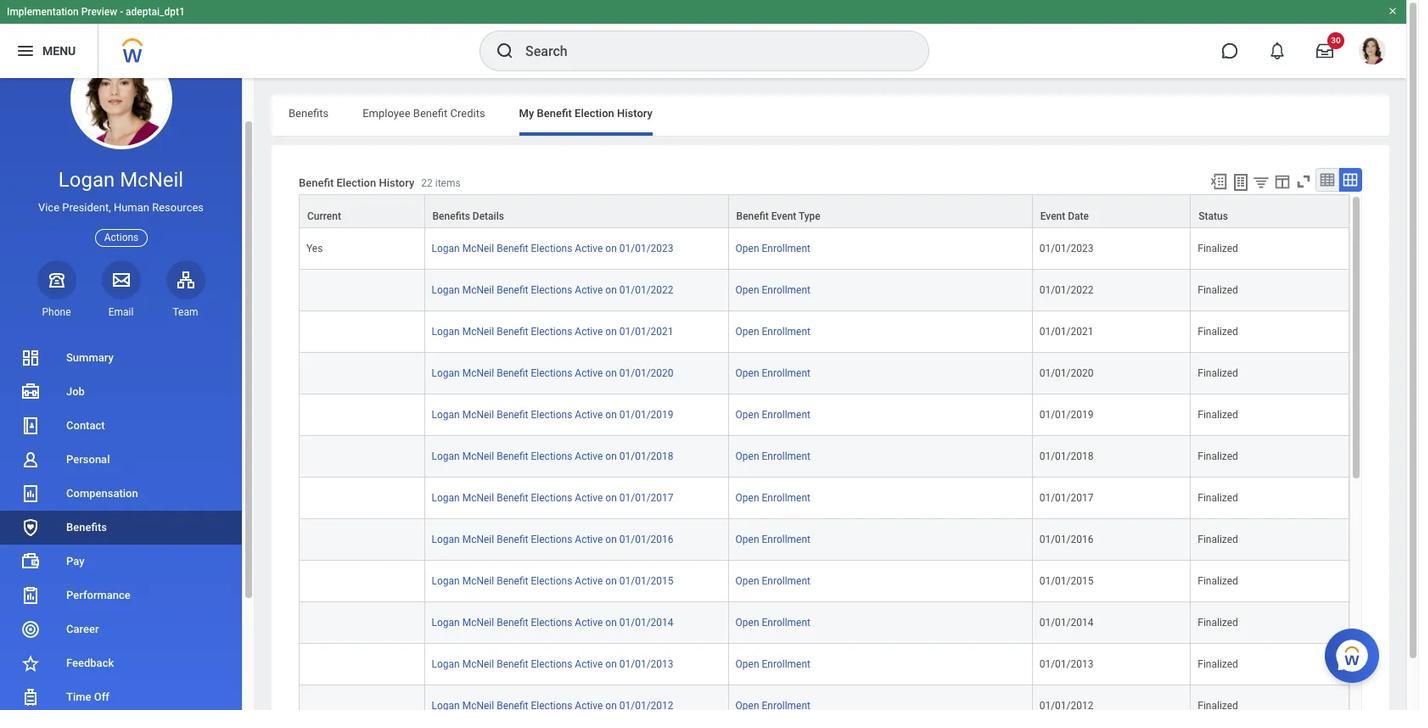 Task type: describe. For each thing, give the bounding box(es) containing it.
finalized for 01/01/2018
[[1198, 451, 1239, 463]]

logan for logan mcneil benefit elections active on 01/01/2014
[[432, 617, 460, 629]]

finalized for 01/01/2019
[[1198, 409, 1239, 421]]

export to worksheets image
[[1231, 172, 1252, 193]]

elections for 01/01/2023
[[531, 243, 573, 255]]

open enrollment link for 01/01/2016
[[736, 531, 811, 546]]

open enrollment link for 01/01/2013
[[736, 656, 811, 671]]

active for 01/01/2023
[[575, 243, 603, 255]]

contact image
[[20, 416, 41, 436]]

inbox large image
[[1317, 42, 1334, 59]]

row containing logan mcneil benefit elections active on 01/01/2015
[[299, 561, 1350, 603]]

job
[[66, 386, 85, 398]]

enrollment for logan mcneil benefit elections active on 01/01/2022
[[762, 285, 811, 296]]

1 01/01/2018 from the left
[[620, 451, 674, 463]]

phone image
[[45, 270, 68, 290]]

logan mcneil benefit elections active on 01/01/2016
[[432, 534, 674, 546]]

job image
[[20, 382, 41, 402]]

open for logan mcneil benefit elections active on 01/01/2019
[[736, 409, 760, 421]]

mcneil for logan mcneil benefit elections active on 01/01/2014
[[463, 617, 494, 629]]

implementation
[[7, 6, 79, 18]]

feedback
[[66, 657, 114, 670]]

enrollment for logan mcneil benefit elections active on 01/01/2014
[[762, 617, 811, 629]]

current
[[307, 211, 341, 223]]

enrollment for logan mcneil benefit elections active on 01/01/2013
[[762, 659, 811, 671]]

credits
[[451, 107, 485, 120]]

mcneil for logan mcneil
[[120, 168, 184, 192]]

logan mcneil benefit elections active on 01/01/2015
[[432, 576, 674, 588]]

2 01/01/2023 from the left
[[1040, 243, 1094, 255]]

1 01/01/2022 from the left
[[620, 285, 674, 296]]

logan for logan mcneil
[[58, 168, 115, 192]]

open enrollment for 01/01/2016
[[736, 534, 811, 546]]

logan mcneil
[[58, 168, 184, 192]]

open enrollment for 01/01/2015
[[736, 576, 811, 588]]

logan mcneil benefit elections active on 01/01/2022 link
[[432, 281, 674, 296]]

mcneil for logan mcneil benefit elections active on 01/01/2017
[[463, 493, 494, 504]]

open for logan mcneil benefit elections active on 01/01/2015
[[736, 576, 760, 588]]

logan mcneil benefit elections active on 01/01/2019 link
[[432, 406, 674, 421]]

01/01/2019 inside logan mcneil benefit elections active on 01/01/2019 link
[[620, 409, 674, 421]]

logan mcneil benefit elections active on 01/01/2020 link
[[432, 364, 674, 380]]

career link
[[0, 613, 242, 647]]

2 01/01/2015 from the left
[[1040, 576, 1094, 588]]

cell for logan mcneil benefit elections active on 01/01/2015
[[299, 561, 425, 603]]

on for 01/01/2019
[[606, 409, 617, 421]]

logan for logan mcneil benefit elections active on 01/01/2017
[[432, 493, 460, 504]]

status button
[[1192, 195, 1349, 228]]

finalized for 01/01/2016
[[1198, 534, 1239, 546]]

team link
[[166, 260, 205, 319]]

enrollment for logan mcneil benefit elections active on 01/01/2020
[[762, 368, 811, 380]]

logan mcneil benefit elections active on 01/01/2015 link
[[432, 572, 674, 588]]

cell for logan mcneil benefit elections active on 01/01/2022
[[299, 270, 425, 312]]

on for 01/01/2018
[[606, 451, 617, 463]]

enrollment for logan mcneil benefit elections active on 01/01/2018
[[762, 451, 811, 463]]

close environment banner image
[[1388, 6, 1399, 16]]

time off
[[66, 691, 109, 704]]

open enrollment link for 01/01/2015
[[736, 572, 811, 588]]

enrollment for logan mcneil benefit elections active on 01/01/2016
[[762, 534, 811, 546]]

mcneil for logan mcneil benefit elections active on 01/01/2019
[[463, 409, 494, 421]]

1 01/01/2023 from the left
[[620, 243, 674, 255]]

finalized for 01/01/2017
[[1198, 493, 1239, 504]]

finalized for 01/01/2022
[[1198, 285, 1239, 296]]

open for logan mcneil benefit elections active on 01/01/2016
[[736, 534, 760, 546]]

finalized for 01/01/2014
[[1198, 617, 1239, 629]]

benefits image
[[20, 518, 41, 538]]

cell for logan mcneil benefit elections active on 01/01/2018
[[299, 437, 425, 478]]

30
[[1332, 36, 1341, 45]]

logan mcneil benefit elections active on 01/01/2021 link
[[432, 323, 674, 338]]

current button
[[300, 195, 424, 228]]

contact link
[[0, 409, 242, 443]]

30 button
[[1307, 32, 1345, 70]]

benefit for logan mcneil benefit elections active on 01/01/2013
[[497, 659, 529, 671]]

13 row from the top
[[299, 686, 1350, 711]]

row containing logan mcneil benefit elections active on 01/01/2018
[[299, 437, 1350, 478]]

actions button
[[95, 229, 148, 247]]

benefits details
[[433, 211, 504, 223]]

adeptai_dpt1
[[126, 6, 185, 18]]

11 cell from the top
[[299, 686, 425, 711]]

benefit election history 22 items
[[299, 177, 461, 190]]

row containing logan mcneil benefit elections active on 01/01/2017
[[299, 478, 1350, 520]]

benefit left "credits"
[[413, 107, 448, 120]]

preview
[[81, 6, 117, 18]]

open enrollment for 01/01/2023
[[736, 243, 811, 255]]

on for 01/01/2013
[[606, 659, 617, 671]]

row containing logan mcneil benefit elections active on 01/01/2016
[[299, 520, 1350, 561]]

active for 01/01/2015
[[575, 576, 603, 588]]

search image
[[495, 41, 515, 61]]

employee benefit credits
[[363, 107, 485, 120]]

logan for logan mcneil benefit elections active on 01/01/2018
[[432, 451, 460, 463]]

time off image
[[20, 688, 41, 708]]

phone
[[42, 306, 71, 318]]

on for 01/01/2016
[[606, 534, 617, 546]]

row containing logan mcneil benefit elections active on 01/01/2020
[[299, 353, 1350, 395]]

2 01/01/2013 from the left
[[1040, 659, 1094, 671]]

logan mcneil benefit elections active on 01/01/2017
[[432, 493, 674, 504]]

benefit event type
[[737, 211, 821, 223]]

2 01/01/2016 from the left
[[1040, 534, 1094, 546]]

open for logan mcneil benefit elections active on 01/01/2018
[[736, 451, 760, 463]]

logan mcneil benefit elections active on 01/01/2014
[[432, 617, 674, 629]]

0 horizontal spatial election
[[337, 177, 376, 190]]

items
[[435, 178, 461, 190]]

yes
[[307, 243, 323, 255]]

time off link
[[0, 681, 242, 711]]

open for logan mcneil benefit elections active on 01/01/2017
[[736, 493, 760, 504]]

logan mcneil benefit elections active on 01/01/2016 link
[[432, 531, 674, 546]]

off
[[94, 691, 109, 704]]

elections for 01/01/2013
[[531, 659, 573, 671]]

open for logan mcneil benefit elections active on 01/01/2023
[[736, 243, 760, 255]]

elections for 01/01/2021
[[531, 326, 573, 338]]

team
[[173, 306, 198, 318]]

email logan mcneil element
[[101, 306, 141, 319]]

finalized for 01/01/2015
[[1198, 576, 1239, 588]]

logan for logan mcneil benefit elections active on 01/01/2019
[[432, 409, 460, 421]]

tab list containing benefits
[[272, 95, 1390, 136]]

logan mcneil benefit elections active on 01/01/2023
[[432, 243, 674, 255]]

click to view/edit grid preferences image
[[1274, 172, 1292, 191]]

finalized for 01/01/2023
[[1198, 243, 1239, 255]]

1 01/01/2020 from the left
[[620, 368, 674, 380]]

personal link
[[0, 443, 242, 477]]

logan mcneil benefit elections active on 01/01/2020
[[432, 368, 674, 380]]

elections for 01/01/2022
[[531, 285, 573, 296]]

active for 01/01/2014
[[575, 617, 603, 629]]

on for 01/01/2023
[[606, 243, 617, 255]]

2 01/01/2019 from the left
[[1040, 409, 1094, 421]]

on for 01/01/2017
[[606, 493, 617, 504]]

active for 01/01/2013
[[575, 659, 603, 671]]

actions
[[104, 231, 139, 243]]

type
[[799, 211, 821, 223]]

status
[[1199, 211, 1229, 223]]

active for 01/01/2018
[[575, 451, 603, 463]]

open enrollment link for 01/01/2018
[[736, 448, 811, 463]]

navigation pane region
[[0, 48, 255, 711]]

job link
[[0, 375, 242, 409]]

employee
[[363, 107, 411, 120]]

notifications large image
[[1270, 42, 1287, 59]]

mcneil for logan mcneil benefit elections active on 01/01/2023
[[463, 243, 494, 255]]

view team image
[[175, 270, 196, 290]]

cell for logan mcneil benefit elections active on 01/01/2020
[[299, 353, 425, 395]]

logan for logan mcneil benefit elections active on 01/01/2022
[[432, 285, 460, 296]]

enrollment for logan mcneil benefit elections active on 01/01/2019
[[762, 409, 811, 421]]

row containing yes
[[299, 228, 1350, 270]]

open enrollment for 01/01/2014
[[736, 617, 811, 629]]

1 01/01/2021 from the left
[[620, 326, 674, 338]]

enrollment for logan mcneil benefit elections active on 01/01/2015
[[762, 576, 811, 588]]

benefit for logan mcneil benefit elections active on 01/01/2018
[[497, 451, 529, 463]]

open enrollment for 01/01/2019
[[736, 409, 811, 421]]

date
[[1068, 211, 1090, 223]]

open for logan mcneil benefit elections active on 01/01/2014
[[736, 617, 760, 629]]

vice president, human resources
[[38, 201, 204, 214]]

cell for logan mcneil benefit elections active on 01/01/2013
[[299, 645, 425, 686]]

justify image
[[15, 41, 36, 61]]

benefit event type button
[[729, 195, 1032, 228]]

menu
[[42, 44, 76, 57]]

logan mcneil benefit elections active on 01/01/2014 link
[[432, 614, 674, 629]]

benefits link
[[0, 511, 242, 545]]

on for 01/01/2021
[[606, 326, 617, 338]]

2 01/01/2020 from the left
[[1040, 368, 1094, 380]]



Task type: vqa. For each thing, say whether or not it's contained in the screenshot.
'mapping'
no



Task type: locate. For each thing, give the bounding box(es) containing it.
10 finalized from the top
[[1198, 617, 1239, 629]]

benefit for logan mcneil benefit elections active on 01/01/2022
[[497, 285, 529, 296]]

01/01/2016
[[620, 534, 674, 546], [1040, 534, 1094, 546]]

2 finalized from the top
[[1198, 285, 1239, 296]]

benefit for logan mcneil benefit elections active on 01/01/2015
[[497, 576, 529, 588]]

benefit up logan mcneil benefit elections active on 01/01/2017 link at the bottom left of page
[[497, 451, 529, 463]]

2 row from the top
[[299, 228, 1350, 270]]

6 on from the top
[[606, 451, 617, 463]]

open enrollment for 01/01/2022
[[736, 285, 811, 296]]

on up logan mcneil benefit elections active on 01/01/2015 link
[[606, 534, 617, 546]]

10 cell from the top
[[299, 645, 425, 686]]

11 open from the top
[[736, 659, 760, 671]]

1 horizontal spatial 01/01/2013
[[1040, 659, 1094, 671]]

1 01/01/2013 from the left
[[620, 659, 674, 671]]

4 open enrollment from the top
[[736, 368, 811, 380]]

8 open enrollment link from the top
[[736, 531, 811, 546]]

0 horizontal spatial 01/01/2014
[[620, 617, 674, 629]]

fullscreen image
[[1295, 172, 1314, 191]]

2 vertical spatial benefits
[[66, 521, 107, 534]]

active up logan mcneil benefit elections active on 01/01/2017 link at the bottom left of page
[[575, 451, 603, 463]]

10 open from the top
[[736, 617, 760, 629]]

2 horizontal spatial benefits
[[433, 211, 470, 223]]

0 horizontal spatial event
[[772, 211, 797, 223]]

active up logan mcneil benefit elections active on 01/01/2015 link
[[575, 534, 603, 546]]

0 vertical spatial benefits
[[289, 107, 329, 120]]

benefit
[[413, 107, 448, 120], [537, 107, 572, 120], [299, 177, 334, 190], [737, 211, 769, 223], [497, 243, 529, 255], [497, 285, 529, 296], [497, 326, 529, 338], [497, 368, 529, 380], [497, 409, 529, 421], [497, 451, 529, 463], [497, 493, 529, 504], [497, 534, 529, 546], [497, 576, 529, 588], [497, 617, 529, 629], [497, 659, 529, 671]]

2 open enrollment link from the top
[[736, 281, 811, 296]]

cell for logan mcneil benefit elections active on 01/01/2016
[[299, 520, 425, 561]]

open enrollment link for 01/01/2022
[[736, 281, 811, 296]]

0 horizontal spatial 01/01/2016
[[620, 534, 674, 546]]

9 elections from the top
[[531, 576, 573, 588]]

4 on from the top
[[606, 368, 617, 380]]

benefits up pay
[[66, 521, 107, 534]]

on up logan mcneil benefit elections active on 01/01/2021 link
[[606, 285, 617, 296]]

logan mcneil benefit elections active on 01/01/2023 link
[[432, 240, 674, 255]]

open for logan mcneil benefit elections active on 01/01/2021
[[736, 326, 760, 338]]

5 row from the top
[[299, 353, 1350, 395]]

2 01/01/2022 from the left
[[1040, 285, 1094, 296]]

7 finalized from the top
[[1198, 493, 1239, 504]]

4 finalized from the top
[[1198, 368, 1239, 380]]

mail image
[[111, 270, 131, 290]]

logan mcneil benefit elections active on 01/01/2022
[[432, 285, 674, 296]]

my benefit election history
[[519, 107, 653, 120]]

1 horizontal spatial 01/01/2021
[[1040, 326, 1094, 338]]

profile logan mcneil image
[[1360, 37, 1387, 68]]

6 finalized from the top
[[1198, 451, 1239, 463]]

enrollment for logan mcneil benefit elections active on 01/01/2021
[[762, 326, 811, 338]]

active for 01/01/2019
[[575, 409, 603, 421]]

6 elections from the top
[[531, 451, 573, 463]]

4 open from the top
[[736, 368, 760, 380]]

tab list
[[272, 95, 1390, 136]]

active up logan mcneil benefit elections active on 01/01/2020 link
[[575, 326, 603, 338]]

elections up logan mcneil benefit elections active on 01/01/2021 link
[[531, 285, 573, 296]]

open enrollment for 01/01/2021
[[736, 326, 811, 338]]

01/01/2023 down event date
[[1040, 243, 1094, 255]]

active down logan mcneil benefit elections active on 01/01/2014
[[575, 659, 603, 671]]

menu button
[[0, 24, 98, 78]]

career
[[66, 623, 99, 636]]

time
[[66, 691, 91, 704]]

9 on from the top
[[606, 576, 617, 588]]

2 01/01/2014 from the left
[[1040, 617, 1094, 629]]

benefit up logan mcneil benefit elections active on 01/01/2016 link
[[497, 493, 529, 504]]

logan for logan mcneil benefit elections active on 01/01/2020
[[432, 368, 460, 380]]

open for logan mcneil benefit elections active on 01/01/2020
[[736, 368, 760, 380]]

benefit up logan mcneil benefit elections active on 01/01/2018 link at the bottom left of page
[[497, 409, 529, 421]]

benefits inside tab list
[[289, 107, 329, 120]]

9 row from the top
[[299, 520, 1350, 561]]

0 horizontal spatial 01/01/2015
[[620, 576, 674, 588]]

01/01/2023 down benefits details popup button
[[620, 243, 674, 255]]

row containing logan mcneil benefit elections active on 01/01/2013
[[299, 645, 1350, 686]]

compensation image
[[20, 484, 41, 504]]

elections
[[531, 243, 573, 255], [531, 285, 573, 296], [531, 326, 573, 338], [531, 368, 573, 380], [531, 409, 573, 421], [531, 451, 573, 463], [531, 493, 573, 504], [531, 534, 573, 546], [531, 576, 573, 588], [531, 617, 573, 629], [531, 659, 573, 671]]

0 horizontal spatial 01/01/2017
[[620, 493, 674, 504]]

10 open enrollment from the top
[[736, 617, 811, 629]]

open enrollment link for 01/01/2023
[[736, 240, 811, 255]]

01/01/2020
[[620, 368, 674, 380], [1040, 368, 1094, 380]]

performance link
[[0, 579, 242, 613]]

benefits left employee
[[289, 107, 329, 120]]

benefit down logan mcneil benefit elections active on 01/01/2014
[[497, 659, 529, 671]]

1 open enrollment from the top
[[736, 243, 811, 255]]

table image
[[1320, 172, 1337, 189]]

1 open enrollment link from the top
[[736, 240, 811, 255]]

benefit for logan mcneil benefit elections active on 01/01/2023
[[497, 243, 529, 255]]

8 enrollment from the top
[[762, 534, 811, 546]]

logan mcneil benefit elections active on 01/01/2019
[[432, 409, 674, 421]]

performance image
[[20, 586, 41, 606]]

5 on from the top
[[606, 409, 617, 421]]

1 horizontal spatial 01/01/2023
[[1040, 243, 1094, 255]]

logan
[[58, 168, 115, 192], [432, 243, 460, 255], [432, 285, 460, 296], [432, 326, 460, 338], [432, 368, 460, 380], [432, 409, 460, 421], [432, 451, 460, 463], [432, 493, 460, 504], [432, 534, 460, 546], [432, 576, 460, 588], [432, 617, 460, 629], [432, 659, 460, 671]]

list
[[0, 341, 242, 711]]

elections for 01/01/2015
[[531, 576, 573, 588]]

compensation
[[66, 487, 138, 500]]

5 enrollment from the top
[[762, 409, 811, 421]]

1 horizontal spatial 01/01/2015
[[1040, 576, 1094, 588]]

10 on from the top
[[606, 617, 617, 629]]

election up current popup button
[[337, 177, 376, 190]]

on up logan mcneil benefit elections active on 01/01/2020 link
[[606, 326, 617, 338]]

11 row from the top
[[299, 603, 1350, 645]]

benefit up logan mcneil benefit elections active on 01/01/2015 link
[[497, 534, 529, 546]]

row containing logan mcneil benefit elections active on 01/01/2021
[[299, 312, 1350, 353]]

my
[[519, 107, 534, 120]]

8 row from the top
[[299, 478, 1350, 520]]

open enrollment link
[[736, 240, 811, 255], [736, 281, 811, 296], [736, 323, 811, 338], [736, 364, 811, 380], [736, 406, 811, 421], [736, 448, 811, 463], [736, 489, 811, 504], [736, 531, 811, 546], [736, 572, 811, 588], [736, 614, 811, 629], [736, 656, 811, 671]]

elections up logan mcneil benefit elections active on 01/01/2015 link
[[531, 534, 573, 546]]

cell for logan mcneil benefit elections active on 01/01/2021
[[299, 312, 425, 353]]

8 active from the top
[[575, 534, 603, 546]]

8 on from the top
[[606, 534, 617, 546]]

1 horizontal spatial benefits
[[289, 107, 329, 120]]

elections up logan mcneil benefit elections active on 01/01/2016 link
[[531, 493, 573, 504]]

on up logan mcneil benefit elections active on 01/01/2016 link
[[606, 493, 617, 504]]

elections for 01/01/2020
[[531, 368, 573, 380]]

1 horizontal spatial 01/01/2014
[[1040, 617, 1094, 629]]

7 enrollment from the top
[[762, 493, 811, 504]]

menu banner
[[0, 0, 1407, 78]]

active up logan mcneil benefit elections active on 01/01/2019 link
[[575, 368, 603, 380]]

01/01/2017
[[620, 493, 674, 504], [1040, 493, 1094, 504]]

personal
[[66, 453, 110, 466]]

-
[[120, 6, 123, 18]]

benefit up logan mcneil benefit elections active on 01/01/2014 link
[[497, 576, 529, 588]]

0 vertical spatial election
[[575, 107, 615, 120]]

summary image
[[20, 348, 41, 369]]

10 enrollment from the top
[[762, 617, 811, 629]]

pay
[[66, 555, 85, 568]]

11 open enrollment link from the top
[[736, 656, 811, 671]]

export to excel image
[[1210, 172, 1229, 191]]

human
[[114, 201, 149, 214]]

elections down logan mcneil benefit elections active on 01/01/2014
[[531, 659, 573, 671]]

elections up logan mcneil benefit elections active on 01/01/2013 link on the bottom of the page
[[531, 617, 573, 629]]

open enrollment
[[736, 243, 811, 255], [736, 285, 811, 296], [736, 326, 811, 338], [736, 368, 811, 380], [736, 409, 811, 421], [736, 451, 811, 463], [736, 493, 811, 504], [736, 534, 811, 546], [736, 576, 811, 588], [736, 617, 811, 629], [736, 659, 811, 671]]

1 01/01/2015 from the left
[[620, 576, 674, 588]]

5 active from the top
[[575, 409, 603, 421]]

4 enrollment from the top
[[762, 368, 811, 380]]

1 01/01/2016 from the left
[[620, 534, 674, 546]]

resources
[[152, 201, 204, 214]]

enrollment for logan mcneil benefit elections active on 01/01/2023
[[762, 243, 811, 255]]

select to filter grid data image
[[1253, 173, 1271, 191]]

1 horizontal spatial 01/01/2019
[[1040, 409, 1094, 421]]

on up logan mcneil benefit elections active on 01/01/2018 link at the bottom left of page
[[606, 409, 617, 421]]

logan for logan mcneil benefit elections active on 01/01/2015
[[432, 576, 460, 588]]

benefit for logan mcneil benefit elections active on 01/01/2020
[[497, 368, 529, 380]]

event inside 'popup button'
[[772, 211, 797, 223]]

cell for logan mcneil benefit elections active on 01/01/2014
[[299, 603, 425, 645]]

open enrollment for 01/01/2013
[[736, 659, 811, 671]]

elections up logan mcneil benefit elections active on 01/01/2022 link
[[531, 243, 573, 255]]

toolbar
[[1202, 168, 1363, 195]]

elections for 01/01/2019
[[531, 409, 573, 421]]

benefit down details
[[497, 243, 529, 255]]

on for 01/01/2014
[[606, 617, 617, 629]]

on up logan mcneil benefit elections active on 01/01/2017 link at the bottom left of page
[[606, 451, 617, 463]]

mcneil inside 'navigation pane' region
[[120, 168, 184, 192]]

Search Workday  search field
[[526, 32, 894, 70]]

benefit up logan mcneil benefit elections active on 01/01/2021 link
[[497, 285, 529, 296]]

1 01/01/2014 from the left
[[620, 617, 674, 629]]

logan for logan mcneil benefit elections active on 01/01/2013
[[432, 659, 460, 671]]

0 horizontal spatial history
[[379, 177, 415, 190]]

open enrollment link for 01/01/2021
[[736, 323, 811, 338]]

contact
[[66, 419, 105, 432]]

on for 01/01/2015
[[606, 576, 617, 588]]

logan for logan mcneil benefit elections active on 01/01/2016
[[432, 534, 460, 546]]

1 horizontal spatial 01/01/2016
[[1040, 534, 1094, 546]]

2 active from the top
[[575, 285, 603, 296]]

on up logan mcneil benefit elections active on 01/01/2019 link
[[606, 368, 617, 380]]

elections for 01/01/2016
[[531, 534, 573, 546]]

5 cell from the top
[[299, 437, 425, 478]]

benefit left type
[[737, 211, 769, 223]]

open
[[736, 243, 760, 255], [736, 285, 760, 296], [736, 326, 760, 338], [736, 368, 760, 380], [736, 409, 760, 421], [736, 451, 760, 463], [736, 493, 760, 504], [736, 534, 760, 546], [736, 576, 760, 588], [736, 617, 760, 629], [736, 659, 760, 671]]

01/01/2023
[[620, 243, 674, 255], [1040, 243, 1094, 255]]

team logan mcneil element
[[166, 306, 205, 319]]

open enrollment for 01/01/2020
[[736, 368, 811, 380]]

president,
[[62, 201, 111, 214]]

open enrollment link for 01/01/2014
[[736, 614, 811, 629]]

11 enrollment from the top
[[762, 659, 811, 671]]

6 cell from the top
[[299, 478, 425, 520]]

9 enrollment from the top
[[762, 576, 811, 588]]

1 cell from the top
[[299, 270, 425, 312]]

7 open enrollment link from the top
[[736, 489, 811, 504]]

1 vertical spatial history
[[379, 177, 415, 190]]

5 open from the top
[[736, 409, 760, 421]]

benefit for logan mcneil benefit elections active on 01/01/2017
[[497, 493, 529, 504]]

12 row from the top
[[299, 645, 1350, 686]]

1 horizontal spatial 01/01/2017
[[1040, 493, 1094, 504]]

career image
[[20, 620, 41, 640]]

vice
[[38, 201, 59, 214]]

0 horizontal spatial 01/01/2020
[[620, 368, 674, 380]]

open enrollment link for 01/01/2017
[[736, 489, 811, 504]]

active up logan mcneil benefit elections active on 01/01/2018 link at the bottom left of page
[[575, 409, 603, 421]]

elections up logan mcneil benefit elections active on 01/01/2017 link at the bottom left of page
[[531, 451, 573, 463]]

0 horizontal spatial 01/01/2013
[[620, 659, 674, 671]]

active up logan mcneil benefit elections active on 01/01/2021 link
[[575, 285, 603, 296]]

2 event from the left
[[1041, 211, 1066, 223]]

4 elections from the top
[[531, 368, 573, 380]]

on
[[606, 243, 617, 255], [606, 285, 617, 296], [606, 326, 617, 338], [606, 368, 617, 380], [606, 409, 617, 421], [606, 451, 617, 463], [606, 493, 617, 504], [606, 534, 617, 546], [606, 576, 617, 588], [606, 617, 617, 629], [606, 659, 617, 671]]

3 elections from the top
[[531, 326, 573, 338]]

1 horizontal spatial 01/01/2020
[[1040, 368, 1094, 380]]

on up logan mcneil benefit elections active on 01/01/2013 link on the bottom of the page
[[606, 617, 617, 629]]

open enrollment for 01/01/2017
[[736, 493, 811, 504]]

0 horizontal spatial 01/01/2023
[[620, 243, 674, 255]]

row containing logan mcneil benefit elections active on 01/01/2022
[[299, 270, 1350, 312]]

summary link
[[0, 341, 242, 375]]

elections for 01/01/2017
[[531, 493, 573, 504]]

benefit for logan mcneil benefit elections active on 01/01/2021
[[497, 326, 529, 338]]

8 elections from the top
[[531, 534, 573, 546]]

7 open from the top
[[736, 493, 760, 504]]

finalized for 01/01/2021
[[1198, 326, 1239, 338]]

election
[[575, 107, 615, 120], [337, 177, 376, 190]]

3 row from the top
[[299, 270, 1350, 312]]

benefit up logan mcneil benefit elections active on 01/01/2019 link
[[497, 368, 529, 380]]

email button
[[101, 260, 141, 319]]

1 horizontal spatial election
[[575, 107, 615, 120]]

logan inside 'navigation pane' region
[[58, 168, 115, 192]]

3 enrollment from the top
[[762, 326, 811, 338]]

active for 01/01/2021
[[575, 326, 603, 338]]

0 horizontal spatial 01/01/2021
[[620, 326, 674, 338]]

01/01/2019
[[620, 409, 674, 421], [1040, 409, 1094, 421]]

1 vertical spatial election
[[337, 177, 376, 190]]

1 event from the left
[[772, 211, 797, 223]]

active up logan mcneil benefit elections active on 01/01/2016 link
[[575, 493, 603, 504]]

elections up logan mcneil benefit elections active on 01/01/2020 link
[[531, 326, 573, 338]]

0 horizontal spatial 01/01/2018
[[620, 451, 674, 463]]

active for 01/01/2017
[[575, 493, 603, 504]]

on down benefits details popup button
[[606, 243, 617, 255]]

logan mcneil benefit elections active on 01/01/2017 link
[[432, 489, 674, 504]]

11 open enrollment from the top
[[736, 659, 811, 671]]

1 row from the top
[[299, 195, 1350, 228]]

cell for logan mcneil benefit elections active on 01/01/2019
[[299, 395, 425, 437]]

on for 01/01/2020
[[606, 368, 617, 380]]

finalized for 01/01/2013
[[1198, 659, 1239, 671]]

open for logan mcneil benefit elections active on 01/01/2013
[[736, 659, 760, 671]]

1 horizontal spatial 01/01/2018
[[1040, 451, 1094, 463]]

active up logan mcneil benefit elections active on 01/01/2013 link on the bottom of the page
[[575, 617, 603, 629]]

11 elections from the top
[[531, 659, 573, 671]]

benefit up logan mcneil benefit elections active on 01/01/2020 link
[[497, 326, 529, 338]]

row containing logan mcneil benefit elections active on 01/01/2019
[[299, 395, 1350, 437]]

7 elections from the top
[[531, 493, 573, 504]]

3 finalized from the top
[[1198, 326, 1239, 338]]

details
[[473, 211, 504, 223]]

pay image
[[20, 552, 41, 572]]

elections for 01/01/2018
[[531, 451, 573, 463]]

01/01/2018
[[620, 451, 674, 463], [1040, 451, 1094, 463]]

email
[[108, 306, 134, 318]]

3 active from the top
[[575, 326, 603, 338]]

history
[[617, 107, 653, 120], [379, 177, 415, 190]]

7 on from the top
[[606, 493, 617, 504]]

open for logan mcneil benefit elections active on 01/01/2022
[[736, 285, 760, 296]]

0 vertical spatial history
[[617, 107, 653, 120]]

0 horizontal spatial benefits
[[66, 521, 107, 534]]

feedback image
[[20, 654, 41, 674]]

benefit for logan mcneil benefit elections active on 01/01/2019
[[497, 409, 529, 421]]

compensation link
[[0, 477, 242, 511]]

open enrollment for 01/01/2018
[[736, 451, 811, 463]]

event date
[[1041, 211, 1090, 223]]

mcneil for logan mcneil benefit elections active on 01/01/2020
[[463, 368, 494, 380]]

mcneil
[[120, 168, 184, 192], [463, 243, 494, 255], [463, 285, 494, 296], [463, 326, 494, 338], [463, 368, 494, 380], [463, 409, 494, 421], [463, 451, 494, 463], [463, 493, 494, 504], [463, 534, 494, 546], [463, 576, 494, 588], [463, 617, 494, 629], [463, 659, 494, 671]]

mcneil for logan mcneil benefit elections active on 01/01/2015
[[463, 576, 494, 588]]

enrollment for logan mcneil benefit elections active on 01/01/2017
[[762, 493, 811, 504]]

0 horizontal spatial 01/01/2019
[[620, 409, 674, 421]]

9 open enrollment link from the top
[[736, 572, 811, 588]]

open enrollment link for 01/01/2019
[[736, 406, 811, 421]]

implementation preview -   adeptai_dpt1
[[7, 6, 185, 18]]

election right my
[[575, 107, 615, 120]]

1 elections from the top
[[531, 243, 573, 255]]

2 01/01/2017 from the left
[[1040, 493, 1094, 504]]

logan for logan mcneil benefit elections active on 01/01/2021
[[432, 326, 460, 338]]

logan mcneil benefit elections active on 01/01/2021
[[432, 326, 674, 338]]

cell for logan mcneil benefit elections active on 01/01/2017
[[299, 478, 425, 520]]

event
[[772, 211, 797, 223], [1041, 211, 1066, 223]]

logan mcneil benefit elections active on 01/01/2018
[[432, 451, 674, 463]]

expand table image
[[1343, 172, 1360, 189]]

personal image
[[20, 450, 41, 470]]

01/01/2013
[[620, 659, 674, 671], [1040, 659, 1094, 671]]

row
[[299, 195, 1350, 228], [299, 228, 1350, 270], [299, 270, 1350, 312], [299, 312, 1350, 353], [299, 353, 1350, 395], [299, 395, 1350, 437], [299, 437, 1350, 478], [299, 478, 1350, 520], [299, 520, 1350, 561], [299, 561, 1350, 603], [299, 603, 1350, 645], [299, 645, 1350, 686], [299, 686, 1350, 711]]

0 horizontal spatial 01/01/2022
[[620, 285, 674, 296]]

phone button
[[37, 260, 76, 319]]

1 horizontal spatial event
[[1041, 211, 1066, 223]]

event date button
[[1033, 195, 1191, 228]]

11 finalized from the top
[[1198, 659, 1239, 671]]

01/01/2017 inside logan mcneil benefit elections active on 01/01/2017 link
[[620, 493, 674, 504]]

01/01/2022
[[620, 285, 674, 296], [1040, 285, 1094, 296]]

6 enrollment from the top
[[762, 451, 811, 463]]

1 horizontal spatial history
[[617, 107, 653, 120]]

benefits inside popup button
[[433, 211, 470, 223]]

benefit for logan mcneil benefit elections active on 01/01/2014
[[497, 617, 529, 629]]

active for 01/01/2020
[[575, 368, 603, 380]]

event left date
[[1041, 211, 1066, 223]]

on down logan mcneil benefit elections active on 01/01/2014
[[606, 659, 617, 671]]

2 cell from the top
[[299, 312, 425, 353]]

1 open from the top
[[736, 243, 760, 255]]

enrollment
[[762, 243, 811, 255], [762, 285, 811, 296], [762, 326, 811, 338], [762, 368, 811, 380], [762, 409, 811, 421], [762, 451, 811, 463], [762, 493, 811, 504], [762, 534, 811, 546], [762, 576, 811, 588], [762, 617, 811, 629], [762, 659, 811, 671]]

active down benefits details popup button
[[575, 243, 603, 255]]

logan for logan mcneil benefit elections active on 01/01/2023
[[432, 243, 460, 255]]

list inside 'navigation pane' region
[[0, 341, 242, 711]]

9 cell from the top
[[299, 603, 425, 645]]

benefit right my
[[537, 107, 572, 120]]

mcneil for logan mcneil benefit elections active on 01/01/2022
[[463, 285, 494, 296]]

6 open enrollment link from the top
[[736, 448, 811, 463]]

pay link
[[0, 545, 242, 579]]

1 active from the top
[[575, 243, 603, 255]]

on for 01/01/2022
[[606, 285, 617, 296]]

2 on from the top
[[606, 285, 617, 296]]

benefit for logan mcneil benefit elections active on 01/01/2016
[[497, 534, 529, 546]]

phone logan mcneil element
[[37, 306, 76, 319]]

feedback link
[[0, 647, 242, 681]]

benefit up current
[[299, 177, 334, 190]]

7 active from the top
[[575, 493, 603, 504]]

logan mcneil benefit elections active on 01/01/2013
[[432, 659, 674, 671]]

elections up logan mcneil benefit elections active on 01/01/2014 link
[[531, 576, 573, 588]]

summary
[[66, 352, 114, 364]]

7 cell from the top
[[299, 520, 425, 561]]

6 open enrollment from the top
[[736, 451, 811, 463]]

4 open enrollment link from the top
[[736, 364, 811, 380]]

3 open enrollment link from the top
[[736, 323, 811, 338]]

active for 01/01/2022
[[575, 285, 603, 296]]

3 open from the top
[[736, 326, 760, 338]]

1 horizontal spatial 01/01/2022
[[1040, 285, 1094, 296]]

2 01/01/2018 from the left
[[1040, 451, 1094, 463]]

benefits
[[289, 107, 329, 120], [433, 211, 470, 223], [66, 521, 107, 534]]

on up logan mcneil benefit elections active on 01/01/2014 link
[[606, 576, 617, 588]]

6 active from the top
[[575, 451, 603, 463]]

benefit inside 'popup button'
[[737, 211, 769, 223]]

logan mcneil benefit elections active on 01/01/2018 link
[[432, 448, 674, 463]]

row containing current
[[299, 195, 1350, 228]]

2 01/01/2021 from the left
[[1040, 326, 1094, 338]]

benefits details button
[[425, 195, 728, 228]]

2 elections from the top
[[531, 285, 573, 296]]

10 open enrollment link from the top
[[736, 614, 811, 629]]

elections up logan mcneil benefit elections active on 01/01/2019 link
[[531, 368, 573, 380]]

10 active from the top
[[575, 617, 603, 629]]

event left type
[[772, 211, 797, 223]]

mcneil for logan mcneil benefit elections active on 01/01/2013
[[463, 659, 494, 671]]

8 cell from the top
[[299, 561, 425, 603]]

22
[[421, 178, 433, 190]]

1 finalized from the top
[[1198, 243, 1239, 255]]

benefits inside 'navigation pane' region
[[66, 521, 107, 534]]

benefits down items
[[433, 211, 470, 223]]

event inside popup button
[[1041, 211, 1066, 223]]

performance
[[66, 589, 131, 602]]

1 vertical spatial benefits
[[433, 211, 470, 223]]

elections for 01/01/2014
[[531, 617, 573, 629]]

elections up logan mcneil benefit elections active on 01/01/2018 link at the bottom left of page
[[531, 409, 573, 421]]

benefit up logan mcneil benefit elections active on 01/01/2013 link on the bottom of the page
[[497, 617, 529, 629]]

row containing logan mcneil benefit elections active on 01/01/2014
[[299, 603, 1350, 645]]

list containing summary
[[0, 341, 242, 711]]

active up logan mcneil benefit elections active on 01/01/2014 link
[[575, 576, 603, 588]]

logan mcneil benefit elections active on 01/01/2013 link
[[432, 656, 674, 671]]

cell
[[299, 270, 425, 312], [299, 312, 425, 353], [299, 353, 425, 395], [299, 395, 425, 437], [299, 437, 425, 478], [299, 478, 425, 520], [299, 520, 425, 561], [299, 561, 425, 603], [299, 603, 425, 645], [299, 645, 425, 686], [299, 686, 425, 711]]



